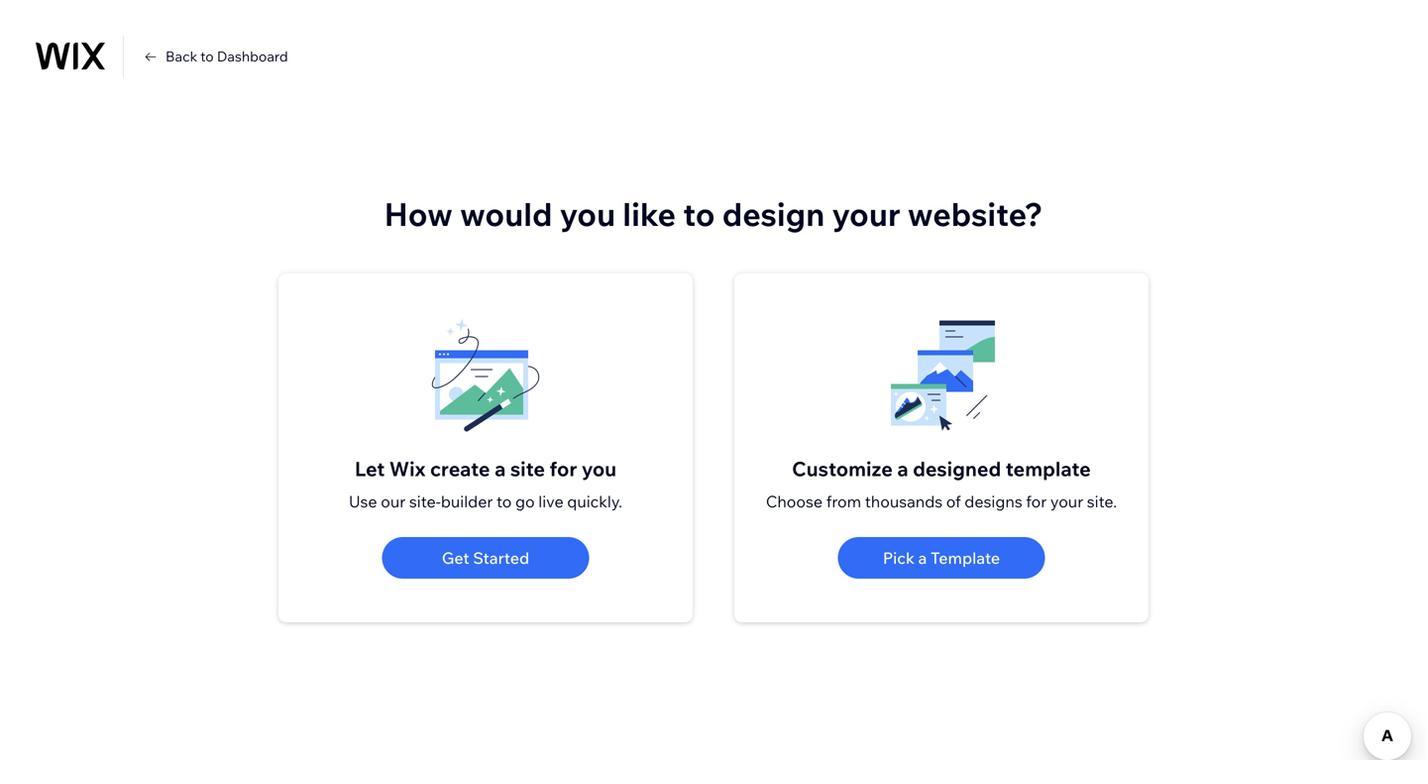 Task type: vqa. For each thing, say whether or not it's contained in the screenshot.
your related to site.
yes



Task type: describe. For each thing, give the bounding box(es) containing it.
site.
[[1087, 492, 1117, 511]]

a for pick
[[918, 548, 927, 568]]

builder
[[441, 492, 493, 511]]

1 vertical spatial you
[[582, 456, 617, 481]]

wix
[[389, 456, 426, 481]]

would
[[460, 194, 553, 234]]

like
[[623, 194, 676, 234]]

quickly.
[[567, 492, 622, 511]]

template
[[931, 548, 1000, 568]]

use
[[349, 492, 377, 511]]

thousands
[[865, 492, 943, 511]]

pick a template button
[[838, 537, 1045, 579]]

from
[[826, 492, 861, 511]]

dashboard
[[217, 48, 288, 65]]

design
[[722, 194, 825, 234]]

our
[[381, 492, 406, 511]]

how
[[384, 194, 453, 234]]

back
[[166, 48, 197, 65]]

pick a template
[[883, 548, 1000, 568]]

let
[[355, 456, 385, 481]]

template
[[1006, 456, 1091, 481]]

for for designs
[[1026, 492, 1047, 511]]

your for site.
[[1051, 492, 1084, 511]]

get
[[442, 548, 469, 568]]

designed
[[913, 456, 1001, 481]]

back to dashboard
[[166, 48, 288, 65]]

go
[[515, 492, 535, 511]]

0 horizontal spatial a
[[495, 456, 506, 481]]

designs
[[965, 492, 1023, 511]]

get started
[[442, 548, 529, 568]]

to inside button
[[200, 48, 214, 65]]

create
[[430, 456, 490, 481]]

customize
[[792, 456, 893, 481]]



Task type: locate. For each thing, give the bounding box(es) containing it.
for
[[550, 456, 577, 481], [1026, 492, 1047, 511]]

1 horizontal spatial a
[[897, 456, 908, 481]]

customize a designed template
[[792, 456, 1091, 481]]

a for customize
[[897, 456, 908, 481]]

site-
[[409, 492, 441, 511]]

a left site
[[495, 456, 506, 481]]

1 horizontal spatial for
[[1026, 492, 1047, 511]]

to for use our site-builder to go live quickly.
[[497, 492, 512, 511]]

your right design
[[832, 194, 901, 234]]

a
[[495, 456, 506, 481], [897, 456, 908, 481], [918, 548, 927, 568]]

1 vertical spatial to
[[683, 194, 715, 234]]

a up thousands
[[897, 456, 908, 481]]

pick
[[883, 548, 915, 568]]

back to dashboard button
[[142, 48, 288, 65]]

how would you like to design your website?
[[384, 194, 1043, 234]]

a inside button
[[918, 548, 927, 568]]

0 horizontal spatial your
[[832, 194, 901, 234]]

to
[[200, 48, 214, 65], [683, 194, 715, 234], [497, 492, 512, 511]]

0 horizontal spatial to
[[200, 48, 214, 65]]

website?
[[908, 194, 1043, 234]]

of
[[946, 492, 961, 511]]

1 horizontal spatial your
[[1051, 492, 1084, 511]]

live
[[538, 492, 564, 511]]

0 vertical spatial for
[[550, 456, 577, 481]]

0 horizontal spatial for
[[550, 456, 577, 481]]

to right like
[[683, 194, 715, 234]]

for for site
[[550, 456, 577, 481]]

let wix create a site for you
[[355, 456, 617, 481]]

your left site.
[[1051, 492, 1084, 511]]

your for website?
[[832, 194, 901, 234]]

2 horizontal spatial a
[[918, 548, 927, 568]]

choose
[[766, 492, 823, 511]]

choose from thousands of designs for your site.
[[766, 492, 1117, 511]]

to for how would you like to design your website?
[[683, 194, 715, 234]]

1 vertical spatial your
[[1051, 492, 1084, 511]]

2 horizontal spatial to
[[683, 194, 715, 234]]

1 vertical spatial for
[[1026, 492, 1047, 511]]

your
[[832, 194, 901, 234], [1051, 492, 1084, 511]]

for up live
[[550, 456, 577, 481]]

a right pick
[[918, 548, 927, 568]]

to left go
[[497, 492, 512, 511]]

site
[[510, 456, 545, 481]]

0 vertical spatial your
[[832, 194, 901, 234]]

1 horizontal spatial to
[[497, 492, 512, 511]]

started
[[473, 548, 529, 568]]

for down template
[[1026, 492, 1047, 511]]

get started button
[[382, 537, 589, 579]]

you left like
[[560, 194, 616, 234]]

2 vertical spatial to
[[497, 492, 512, 511]]

to right back
[[200, 48, 214, 65]]

0 vertical spatial to
[[200, 48, 214, 65]]

you
[[560, 194, 616, 234], [582, 456, 617, 481]]

0 vertical spatial you
[[560, 194, 616, 234]]

you up quickly.
[[582, 456, 617, 481]]

use our site-builder to go live quickly.
[[349, 492, 622, 511]]



